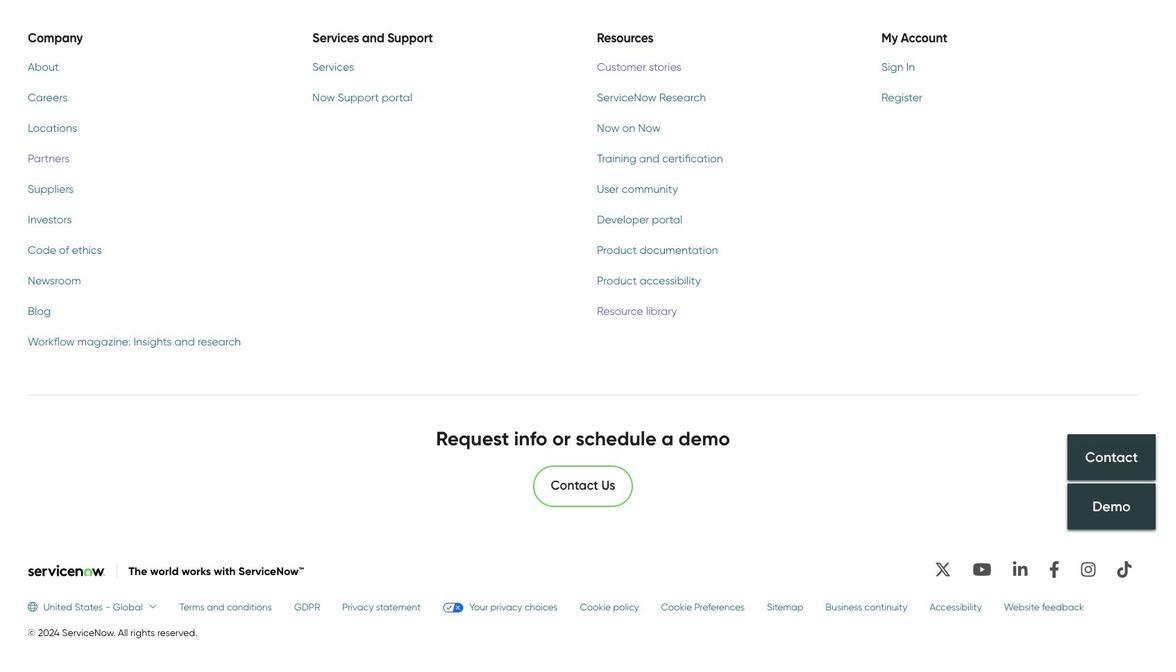 Task type: vqa. For each thing, say whether or not it's contained in the screenshot.
angle down IMAGE
yes



Task type: describe. For each thing, give the bounding box(es) containing it.
facebook image
[[1043, 556, 1066, 584]]

angle down image
[[143, 602, 157, 612]]

servicenow image
[[28, 565, 106, 577]]

twitter image
[[928, 556, 958, 584]]



Task type: locate. For each thing, give the bounding box(es) containing it.
tiktok image
[[1111, 556, 1139, 584]]

linkedin image
[[1007, 556, 1035, 584]]

globe image
[[28, 602, 43, 612]]

instagram image
[[1075, 556, 1103, 584]]

youtube image
[[966, 556, 998, 584]]



